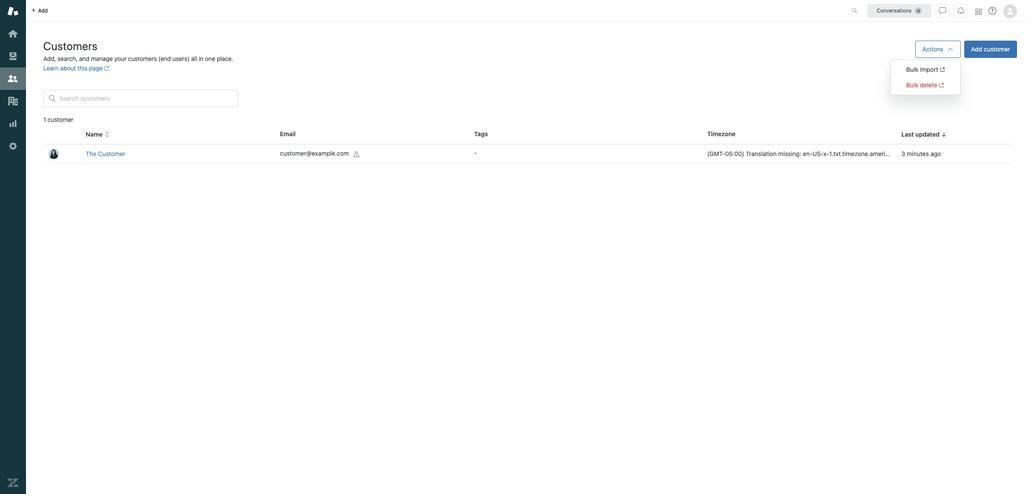 Task type: vqa. For each thing, say whether or not it's contained in the screenshot.
1st 'Bulk'
yes



Task type: locate. For each thing, give the bounding box(es) containing it.
customer
[[984, 45, 1010, 53], [48, 116, 73, 123]]

actions button
[[916, 41, 961, 58]]

2 bulk from the top
[[906, 81, 918, 89]]

last
[[901, 131, 914, 138]]

conversations
[[877, 7, 912, 14]]

0 horizontal spatial (opens in a new tab) image
[[103, 66, 109, 71]]

learn about this page link
[[43, 64, 109, 72]]

name button
[[86, 131, 110, 139]]

users)
[[172, 55, 189, 62]]

1
[[43, 116, 46, 123]]

1 vertical spatial (opens in a new tab) image
[[937, 83, 944, 88]]

(opens in a new tab) image inside learn about this page link
[[103, 66, 109, 71]]

customer right the 1
[[48, 116, 73, 123]]

(opens in a new tab) image
[[103, 66, 109, 71], [937, 83, 944, 88]]

this
[[78, 64, 87, 72]]

(opens in a new tab) image
[[938, 67, 945, 72]]

(end
[[158, 55, 171, 62]]

x-
[[823, 150, 829, 158]]

import
[[920, 66, 938, 73]]

0 vertical spatial (opens in a new tab) image
[[103, 66, 109, 71]]

1 bulk from the top
[[906, 66, 918, 73]]

(gmt-05:00) translation missing: en-us-x-1.txt.timezone.america_new_york
[[707, 150, 922, 158]]

us-
[[813, 150, 823, 158]]

1 vertical spatial bulk
[[906, 81, 918, 89]]

menu
[[890, 60, 961, 95]]

all
[[191, 55, 197, 62]]

timezone
[[707, 130, 736, 138]]

bulk delete link
[[906, 81, 944, 89]]

organizations image
[[7, 96, 19, 107]]

Search customers field
[[59, 95, 232, 103]]

tags
[[474, 130, 488, 138]]

about
[[60, 64, 76, 72]]

bulk for bulk import
[[906, 66, 918, 73]]

main element
[[0, 0, 26, 495]]

(opens in a new tab) image down (opens in a new tab) icon
[[937, 83, 944, 88]]

1 horizontal spatial (opens in a new tab) image
[[937, 83, 944, 88]]

0 vertical spatial customer
[[984, 45, 1010, 53]]

page
[[89, 64, 103, 72]]

customers
[[128, 55, 157, 62]]

translation
[[746, 150, 777, 158]]

bulk left "import"
[[906, 66, 918, 73]]

1 customer
[[43, 116, 73, 123]]

bulk left delete
[[906, 81, 918, 89]]

bulk import
[[906, 66, 938, 73]]

0 horizontal spatial customer
[[48, 116, 73, 123]]

updated
[[915, 131, 940, 138]]

the customer link
[[86, 150, 125, 158]]

bulk
[[906, 66, 918, 73], [906, 81, 918, 89]]

1.txt.timezone.america_new_york
[[829, 150, 922, 158]]

(opens in a new tab) image down manage
[[103, 66, 109, 71]]

notifications image
[[957, 7, 964, 14]]

(opens in a new tab) image inside bulk delete link
[[937, 83, 944, 88]]

and
[[79, 55, 89, 62]]

learn
[[43, 64, 59, 72]]

your
[[114, 55, 126, 62]]

1 horizontal spatial customer
[[984, 45, 1010, 53]]

1 vertical spatial customer
[[48, 116, 73, 123]]

one
[[205, 55, 215, 62]]

(gmt-
[[707, 150, 725, 158]]

customer inside button
[[984, 45, 1010, 53]]

zendesk image
[[7, 478, 19, 489]]

0 vertical spatial bulk
[[906, 66, 918, 73]]

in
[[199, 55, 203, 62]]

search,
[[57, 55, 78, 62]]

menu containing bulk import
[[890, 60, 961, 95]]

customer right add
[[984, 45, 1010, 53]]

add,
[[43, 55, 56, 62]]

actions
[[922, 45, 943, 53]]



Task type: describe. For each thing, give the bounding box(es) containing it.
reporting image
[[7, 118, 19, 129]]

zendesk support image
[[7, 6, 19, 17]]

customer@example.com
[[280, 150, 349, 157]]

views image
[[7, 51, 19, 62]]

delete
[[920, 81, 937, 89]]

bulk for bulk delete
[[906, 81, 918, 89]]

add
[[38, 7, 48, 14]]

learn about this page
[[43, 64, 103, 72]]

(opens in a new tab) image for learn about this page
[[103, 66, 109, 71]]

email
[[280, 130, 296, 138]]

(opens in a new tab) image for bulk delete
[[937, 83, 944, 88]]

get help image
[[989, 7, 996, 15]]

name
[[86, 131, 103, 138]]

customers image
[[7, 73, 19, 84]]

place.
[[217, 55, 233, 62]]

ago
[[931, 150, 941, 158]]

-
[[474, 149, 477, 157]]

add
[[971, 45, 982, 53]]

add customer button
[[964, 41, 1017, 58]]

last updated button
[[901, 131, 947, 139]]

admin image
[[7, 141, 19, 152]]

last updated
[[901, 131, 940, 138]]

button displays agent's chat status as invisible. image
[[939, 7, 946, 14]]

add customer
[[971, 45, 1010, 53]]

bulk delete
[[906, 81, 937, 89]]

05:00)
[[725, 150, 744, 158]]

zendesk products image
[[976, 8, 982, 14]]

en-
[[803, 150, 813, 158]]

customers add, search, and manage your customers (end users) all in one place.
[[43, 39, 233, 62]]

the customer
[[86, 150, 125, 158]]

minutes
[[907, 150, 929, 158]]

unverified email image
[[353, 151, 360, 158]]

customer for 1 customer
[[48, 116, 73, 123]]

customers
[[43, 39, 98, 52]]

customer
[[98, 150, 125, 158]]

3 minutes ago
[[901, 150, 941, 158]]

3
[[901, 150, 905, 158]]

the
[[86, 150, 96, 158]]

get started image
[[7, 28, 19, 39]]

manage
[[91, 55, 113, 62]]

missing:
[[778, 150, 801, 158]]

bulk import link
[[906, 66, 945, 73]]

customer for add customer
[[984, 45, 1010, 53]]

conversations button
[[867, 4, 931, 18]]

add button
[[26, 0, 53, 21]]



